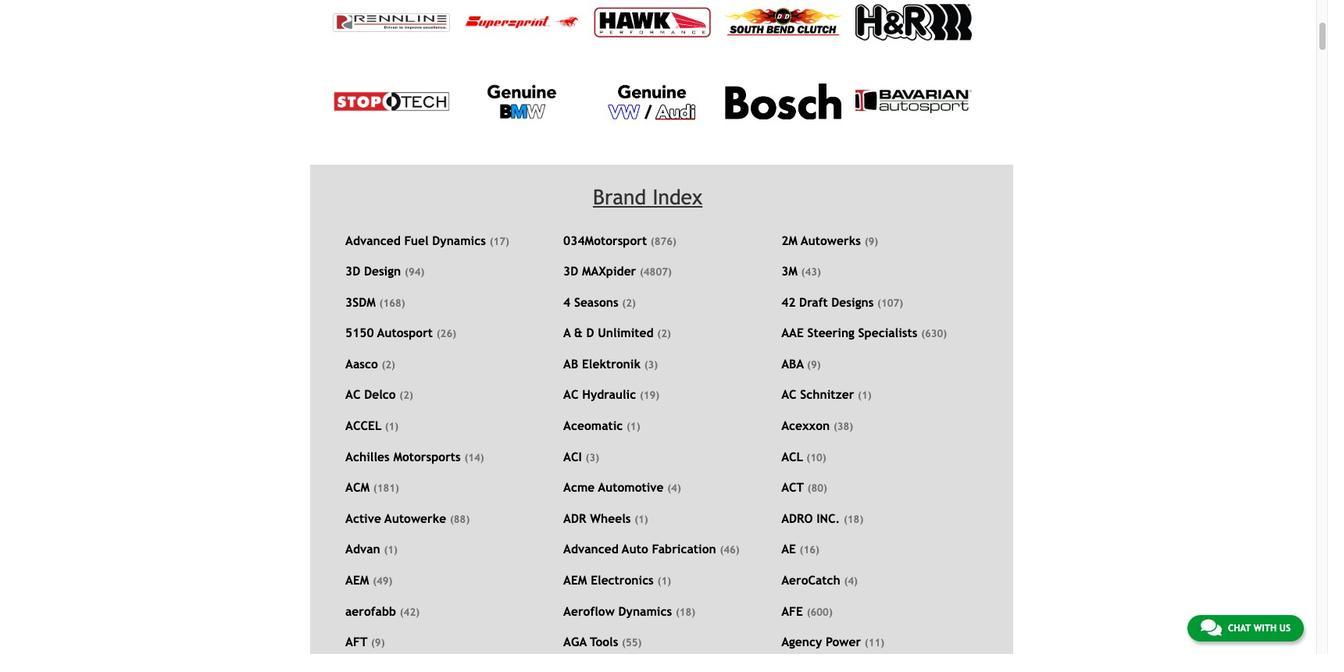 Task type: describe. For each thing, give the bounding box(es) containing it.
aerofabb
[[345, 604, 396, 618]]

power
[[826, 635, 861, 649]]

(18) for adro inc.
[[844, 514, 864, 526]]

adr
[[563, 512, 586, 526]]

3sdm
[[345, 295, 376, 309]]

(1) inside ac schnitzer (1)
[[858, 390, 872, 402]]

schnitzer
[[800, 388, 854, 402]]

3d design (94)
[[345, 264, 425, 278]]

(2) inside ac delco (2)
[[399, 390, 413, 402]]

ac for ac schnitzer
[[781, 388, 797, 402]]

(49)
[[373, 576, 393, 588]]

(3) inside aci (3)
[[586, 452, 599, 464]]

maxpider
[[582, 264, 636, 278]]

advan (1)
[[345, 543, 398, 557]]

aae steering specialists (630)
[[781, 326, 947, 340]]

3m
[[781, 264, 798, 278]]

draft
[[799, 295, 828, 309]]

h%26r logo image
[[855, 4, 972, 41]]

(4) inside acme automotive (4)
[[667, 483, 681, 495]]

(630)
[[921, 328, 947, 340]]

(168)
[[379, 297, 405, 309]]

(17)
[[490, 236, 509, 247]]

(1) inside "aceomatic (1)"
[[627, 421, 640, 433]]

(1) inside accel (1)
[[385, 421, 399, 433]]

fabrication
[[652, 543, 716, 557]]

(4807)
[[640, 267, 672, 278]]

ac hydraulic (19)
[[563, 388, 660, 402]]

(10)
[[807, 452, 826, 464]]

(43)
[[801, 267, 821, 278]]

elektronik
[[582, 357, 641, 371]]

chat with us link
[[1188, 616, 1304, 642]]

chat
[[1228, 624, 1251, 634]]

acm
[[345, 481, 370, 495]]

electronics
[[591, 573, 654, 588]]

active autowerke (88)
[[345, 512, 470, 526]]

adro inc. (18)
[[781, 512, 864, 526]]

aasco
[[345, 357, 378, 371]]

(2) inside aasco (2)
[[382, 359, 395, 371]]

act
[[781, 481, 804, 495]]

5150 autosport (26)
[[345, 326, 456, 340]]

hawk logo image
[[594, 7, 711, 38]]

index
[[653, 185, 703, 209]]

agency power (11)
[[781, 635, 885, 649]]

aft (9)
[[345, 635, 385, 649]]

motorsports
[[393, 450, 461, 464]]

(1) inside advan (1)
[[384, 545, 398, 557]]

(26)
[[437, 328, 456, 340]]

afe (600)
[[781, 604, 833, 618]]

advanced for advanced auto fabrication
[[563, 543, 619, 557]]

design
[[364, 264, 401, 278]]

a & d unlimited (2)
[[563, 326, 671, 340]]

(9) for aba
[[807, 359, 821, 371]]

3m (43)
[[781, 264, 821, 278]]

2m autowerks (9)
[[781, 233, 878, 247]]

acexxon
[[781, 419, 830, 433]]

us
[[1280, 624, 1291, 634]]

(80)
[[808, 483, 827, 495]]

aae
[[781, 326, 804, 340]]

aba
[[781, 357, 804, 371]]

(107)
[[878, 297, 903, 309]]

autowerks
[[801, 233, 861, 247]]

ac schnitzer (1)
[[781, 388, 872, 402]]

accel (1)
[[345, 419, 399, 433]]

rennline logo image
[[333, 13, 450, 32]]

aem for aem electronics
[[563, 573, 587, 588]]

(16)
[[800, 545, 820, 557]]

aceomatic (1)
[[563, 419, 640, 433]]

aasco (2)
[[345, 357, 395, 371]]

a
[[563, 326, 571, 340]]

3d for 3d maxpider
[[563, 264, 578, 278]]

1 vertical spatial dynamics
[[618, 604, 672, 618]]

brand
[[593, 185, 646, 209]]

aeroflow
[[563, 604, 615, 618]]

(876)
[[651, 236, 677, 247]]

(94)
[[405, 267, 425, 278]]

aem electronics (1)
[[563, 573, 671, 588]]

advanced auto fabrication (46)
[[563, 543, 740, 557]]

inc.
[[817, 512, 840, 526]]

(3) inside ab elektronik (3)
[[644, 359, 658, 371]]

d
[[586, 326, 594, 340]]

accel
[[345, 419, 381, 433]]

aga
[[563, 635, 587, 649]]

achilles motorsports (14)
[[345, 450, 484, 464]]

aci (3)
[[563, 450, 599, 464]]



Task type: locate. For each thing, give the bounding box(es) containing it.
034motorsport
[[563, 233, 647, 247]]

ab elektronik (3)
[[563, 357, 658, 371]]

0 vertical spatial (9)
[[865, 236, 878, 247]]

(1) inside "adr wheels (1)"
[[635, 514, 648, 526]]

2m
[[781, 233, 798, 247]]

0 horizontal spatial (18)
[[676, 607, 696, 618]]

aerocatch (4)
[[781, 573, 858, 588]]

stoptech logo image
[[333, 91, 450, 112]]

1 horizontal spatial advanced
[[563, 543, 619, 557]]

(4) right aerocatch
[[844, 576, 858, 588]]

wheels
[[590, 512, 631, 526]]

(18) inside aeroflow dynamics (18)
[[676, 607, 696, 618]]

(18) inside adro inc. (18)
[[844, 514, 864, 526]]

active
[[345, 512, 381, 526]]

3d left "design"
[[345, 264, 360, 278]]

designs
[[832, 295, 874, 309]]

2 3d from the left
[[563, 264, 578, 278]]

1 horizontal spatial dynamics
[[618, 604, 672, 618]]

1 vertical spatial (4)
[[844, 576, 858, 588]]

0 horizontal spatial ac
[[345, 388, 361, 402]]

1 ac from the left
[[345, 388, 361, 402]]

fuel
[[404, 233, 429, 247]]

3d maxpider (4807)
[[563, 264, 672, 278]]

advan
[[345, 543, 380, 557]]

1 vertical spatial (18)
[[676, 607, 696, 618]]

(9) right aba
[[807, 359, 821, 371]]

acme automotive (4)
[[563, 481, 681, 495]]

ac delco (2)
[[345, 388, 413, 402]]

1 horizontal spatial (18)
[[844, 514, 864, 526]]

0 horizontal spatial advanced
[[345, 233, 401, 247]]

adr wheels (1)
[[563, 512, 648, 526]]

0 vertical spatial advanced
[[345, 233, 401, 247]]

(1) right schnitzer at the bottom of page
[[858, 390, 872, 402]]

automotive
[[598, 481, 664, 495]]

(181)
[[373, 483, 399, 495]]

aeroflow dynamics (18)
[[563, 604, 696, 618]]

tools
[[590, 635, 618, 649]]

034motorsport (876)
[[563, 233, 677, 247]]

1 horizontal spatial 3d
[[563, 264, 578, 278]]

acm (181)
[[345, 481, 399, 495]]

aem up aeroflow
[[563, 573, 587, 588]]

0 horizontal spatial aem
[[345, 573, 369, 588]]

aem for aem
[[345, 573, 369, 588]]

ae (16)
[[781, 543, 820, 557]]

2 horizontal spatial ac
[[781, 388, 797, 402]]

delco
[[364, 388, 396, 402]]

ac for ac hydraulic
[[563, 388, 579, 402]]

(9) inside "aba (9)"
[[807, 359, 821, 371]]

(2)
[[622, 297, 636, 309], [657, 328, 671, 340], [382, 359, 395, 371], [399, 390, 413, 402]]

acexxon (38)
[[781, 419, 853, 433]]

(14)
[[464, 452, 484, 464]]

5150
[[345, 326, 374, 340]]

4
[[563, 295, 571, 309]]

3d for 3d design
[[345, 264, 360, 278]]

42 draft designs (107)
[[781, 295, 903, 309]]

with
[[1254, 624, 1277, 634]]

0 horizontal spatial (3)
[[586, 452, 599, 464]]

afe
[[781, 604, 803, 618]]

1 horizontal spatial (3)
[[644, 359, 658, 371]]

3d up the 4
[[563, 264, 578, 278]]

(9) for aft
[[371, 638, 385, 649]]

agency
[[781, 635, 822, 649]]

3sdm (168)
[[345, 295, 405, 309]]

0 vertical spatial (18)
[[844, 514, 864, 526]]

1 vertical spatial (9)
[[807, 359, 821, 371]]

(2) right aasco
[[382, 359, 395, 371]]

(3) up (19)
[[644, 359, 658, 371]]

(1) right advan
[[384, 545, 398, 557]]

1 3d from the left
[[345, 264, 360, 278]]

aft
[[345, 635, 368, 649]]

(4)
[[667, 483, 681, 495], [844, 576, 858, 588]]

advanced down "adr wheels (1)"
[[563, 543, 619, 557]]

1 horizontal spatial ac
[[563, 388, 579, 402]]

(18) down fabrication
[[676, 607, 696, 618]]

0 vertical spatial (3)
[[644, 359, 658, 371]]

(1) inside the aem electronics (1)
[[658, 576, 671, 588]]

acl (10)
[[781, 450, 826, 464]]

(4) right automotive
[[667, 483, 681, 495]]

brand index
[[593, 185, 703, 209]]

0 horizontal spatial 3d
[[345, 264, 360, 278]]

2 ac from the left
[[563, 388, 579, 402]]

autosport
[[377, 326, 433, 340]]

genuine%20volkswagen%20audi logo image
[[607, 83, 699, 120]]

&
[[574, 326, 583, 340]]

dynamics left the (17) at the top
[[432, 233, 486, 247]]

(1)
[[858, 390, 872, 402], [385, 421, 399, 433], [627, 421, 640, 433], [635, 514, 648, 526], [384, 545, 398, 557], [658, 576, 671, 588]]

(1) right 'accel'
[[385, 421, 399, 433]]

(9) right aft
[[371, 638, 385, 649]]

advanced for advanced fuel dynamics
[[345, 233, 401, 247]]

autowerke
[[385, 512, 446, 526]]

ab
[[563, 357, 578, 371]]

(1) down (19)
[[627, 421, 640, 433]]

aba (9)
[[781, 357, 821, 371]]

0 horizontal spatial (9)
[[371, 638, 385, 649]]

(46)
[[720, 545, 740, 557]]

advanced up "design"
[[345, 233, 401, 247]]

(9) inside 2m autowerks (9)
[[865, 236, 878, 247]]

ac left delco
[[345, 388, 361, 402]]

2 horizontal spatial (9)
[[865, 236, 878, 247]]

2 aem from the left
[[563, 573, 587, 588]]

0 horizontal spatial (4)
[[667, 483, 681, 495]]

1 vertical spatial advanced
[[563, 543, 619, 557]]

aga tools (55)
[[563, 635, 642, 649]]

ac for ac delco
[[345, 388, 361, 402]]

(2) right unlimited
[[657, 328, 671, 340]]

(1) up auto
[[635, 514, 648, 526]]

hydraulic
[[582, 388, 636, 402]]

genuine%20bmw logo image
[[486, 83, 558, 120]]

ae
[[781, 543, 796, 557]]

(9) inside aft (9)
[[371, 638, 385, 649]]

1 aem from the left
[[345, 573, 369, 588]]

(18)
[[844, 514, 864, 526], [676, 607, 696, 618]]

(9)
[[865, 236, 878, 247], [807, 359, 821, 371], [371, 638, 385, 649]]

aem
[[345, 573, 369, 588], [563, 573, 587, 588]]

steering
[[808, 326, 855, 340]]

(4) inside aerocatch (4)
[[844, 576, 858, 588]]

42
[[781, 295, 796, 309]]

1 horizontal spatial (4)
[[844, 576, 858, 588]]

supersprint logo image
[[464, 14, 580, 31]]

2 vertical spatial (9)
[[371, 638, 385, 649]]

specialists
[[858, 326, 918, 340]]

seasons
[[574, 295, 619, 309]]

bosch logo image
[[725, 84, 842, 119]]

(18) for aeroflow dynamics
[[676, 607, 696, 618]]

ac down ab
[[563, 388, 579, 402]]

0 horizontal spatial dynamics
[[432, 233, 486, 247]]

3 ac from the left
[[781, 388, 797, 402]]

1 horizontal spatial aem
[[563, 573, 587, 588]]

aerocatch
[[781, 573, 841, 588]]

1 horizontal spatial (9)
[[807, 359, 821, 371]]

1 vertical spatial (3)
[[586, 452, 599, 464]]

(42)
[[400, 607, 420, 618]]

ac down aba
[[781, 388, 797, 402]]

4 seasons (2)
[[563, 295, 636, 309]]

adro
[[781, 512, 813, 526]]

0 vertical spatial dynamics
[[432, 233, 486, 247]]

dynamics up (55)
[[618, 604, 672, 618]]

advanced
[[345, 233, 401, 247], [563, 543, 619, 557]]

(9) right autowerks
[[865, 236, 878, 247]]

auto
[[622, 543, 648, 557]]

(2) right delco
[[399, 390, 413, 402]]

ac
[[345, 388, 361, 402], [563, 388, 579, 402], [781, 388, 797, 402]]

(1) down advanced auto fabrication (46)
[[658, 576, 671, 588]]

bavarian%20autosport logo image
[[855, 90, 972, 113]]

acl
[[781, 450, 803, 464]]

aem (49)
[[345, 573, 393, 588]]

aem left (49)
[[345, 573, 369, 588]]

achilles
[[345, 450, 390, 464]]

(3) right 'aci'
[[586, 452, 599, 464]]

comments image
[[1201, 619, 1222, 638]]

(18) right the "inc."
[[844, 514, 864, 526]]

(3)
[[644, 359, 658, 371], [586, 452, 599, 464]]

act (80)
[[781, 481, 827, 495]]

(600)
[[807, 607, 833, 618]]

south%20bend%20clutch logo image
[[725, 8, 842, 37]]

aerofabb (42)
[[345, 604, 420, 618]]

dynamics
[[432, 233, 486, 247], [618, 604, 672, 618]]

(2) inside the a & d unlimited (2)
[[657, 328, 671, 340]]

(2) inside 4 seasons (2)
[[622, 297, 636, 309]]

0 vertical spatial (4)
[[667, 483, 681, 495]]

aci
[[563, 450, 582, 464]]

(2) up unlimited
[[622, 297, 636, 309]]



Task type: vqa. For each thing, say whether or not it's contained in the screenshot.


